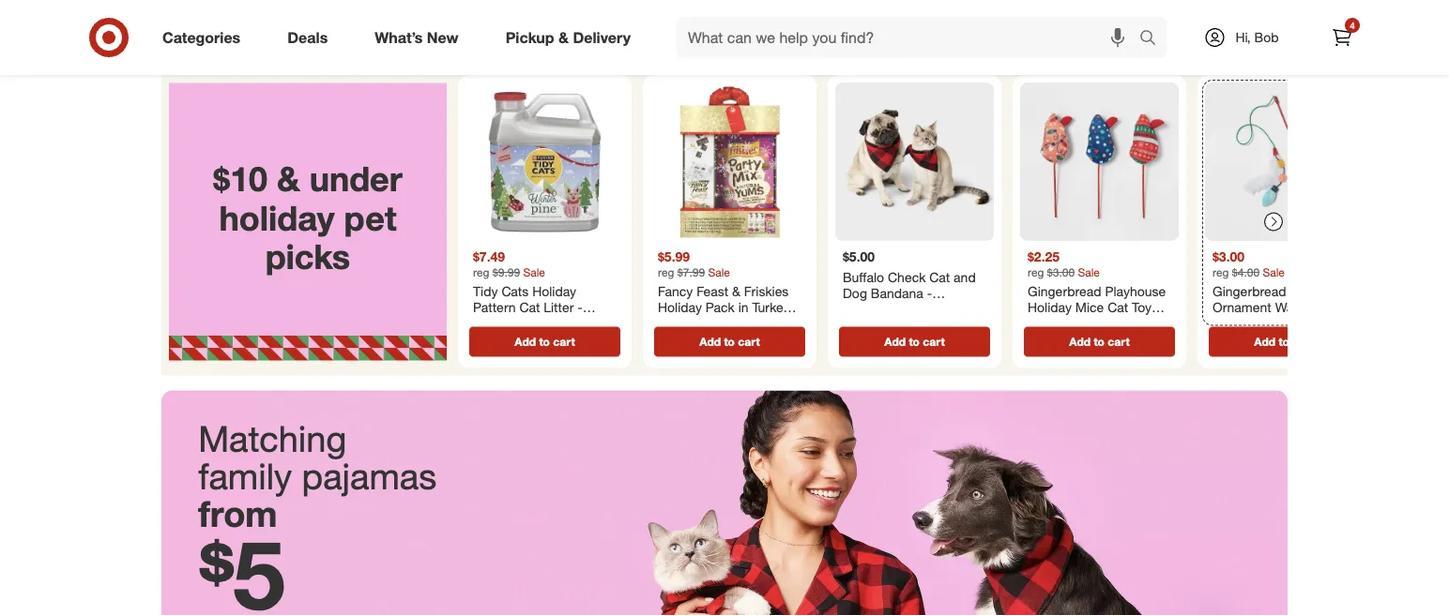 Task type: vqa. For each thing, say whether or not it's contained in the screenshot.
the Delivery
yes



Task type: locate. For each thing, give the bounding box(es) containing it.
matching family pajamas from
[[198, 417, 437, 536]]

& for pickup
[[558, 28, 569, 47]]

sale inside $7.49 reg $9.99 sale tidy cats holiday pattern cat litter - 14lbs
[[523, 265, 545, 279]]

litter
[[544, 300, 574, 316]]

5 cart from the left
[[1293, 335, 1315, 349]]

picks
[[265, 236, 350, 277]]

0 horizontal spatial &
[[277, 158, 300, 200]]

cat for pattern
[[519, 300, 540, 316]]

hi, bob
[[1236, 29, 1279, 46]]

fancy
[[658, 283, 693, 300]]

sale up "cats" at top
[[523, 265, 545, 279]]

5 add from the left
[[1254, 335, 1276, 349]]

add to cart button for $5.99
[[654, 327, 805, 357]]

cat right wand
[[1312, 300, 1333, 316]]

1 horizontal spatial -
[[760, 316, 765, 332]]

holiday
[[532, 283, 576, 300], [658, 300, 702, 316]]

cat inside $7.49 reg $9.99 sale tidy cats holiday pattern cat litter - 14lbs
[[519, 300, 540, 316]]

1 horizontal spatial $3.00
[[1213, 249, 1245, 265]]

reg for $3.00
[[1213, 265, 1229, 279]]

2 horizontal spatial &
[[732, 283, 740, 300]]

add for $3.00
[[1254, 335, 1276, 349]]

2 to from the left
[[724, 335, 735, 349]]

3 cart from the left
[[923, 335, 945, 349]]

delivery
[[573, 28, 631, 47]]

pickup & delivery
[[506, 28, 631, 47]]

-
[[577, 300, 583, 316], [760, 316, 765, 332], [1236, 316, 1241, 332]]

4
[[1350, 19, 1355, 31]]

add to cart
[[515, 335, 575, 349], [700, 335, 760, 349], [884, 335, 945, 349], [1069, 335, 1130, 349], [1254, 335, 1315, 349]]

1 vertical spatial &
[[277, 158, 300, 200]]

4 add from the left
[[1069, 335, 1091, 349]]

add to cart button
[[469, 327, 620, 357], [654, 327, 805, 357], [839, 327, 990, 357], [1024, 327, 1175, 357], [1209, 327, 1360, 357]]

$10
[[213, 158, 267, 200]]

to for $5.99
[[724, 335, 735, 349]]

0 vertical spatial &
[[558, 28, 569, 47]]

& inside the "$5.99 reg $7.99 sale fancy feast & friskies holiday pack in turkey flavor cat treats - 5.1oz"
[[732, 283, 740, 300]]

pet
[[344, 197, 397, 239]]

$3.00
[[1213, 249, 1245, 265], [1047, 265, 1075, 279]]

5 add to cart from the left
[[1254, 335, 1315, 349]]

5 add to cart button from the left
[[1209, 327, 1360, 357]]

sale right $2.25
[[1078, 265, 1100, 279]]

0 horizontal spatial $3.00
[[1047, 265, 1075, 279]]

sale inside $2.25 reg $3.00 sale
[[1078, 265, 1100, 279]]

2 add to cart from the left
[[700, 335, 760, 349]]

to
[[539, 335, 550, 349], [724, 335, 735, 349], [909, 335, 920, 349], [1094, 335, 1105, 349], [1279, 335, 1289, 349]]

&
[[558, 28, 569, 47], [277, 158, 300, 200], [732, 283, 740, 300]]

search
[[1131, 30, 1176, 48]]

$5.99
[[658, 249, 690, 265]]

2 vertical spatial &
[[732, 283, 740, 300]]

reg inside $3.00 reg $4.00 sale gingerbread playhouse ornament wand cat toy - wondershop™
[[1213, 265, 1229, 279]]

add
[[515, 335, 536, 349], [700, 335, 721, 349], [884, 335, 906, 349], [1069, 335, 1091, 349], [1254, 335, 1276, 349]]

$2.25
[[1028, 249, 1060, 265]]

sale inside the "$5.99 reg $7.99 sale fancy feast & friskies holiday pack in turkey flavor cat treats - 5.1oz"
[[708, 265, 730, 279]]

& right the feast
[[732, 283, 740, 300]]

1 reg from the left
[[473, 265, 489, 279]]

3 sale from the left
[[1078, 265, 1100, 279]]

holiday down $7.99
[[658, 300, 702, 316]]

2 horizontal spatial cat
[[1312, 300, 1333, 316]]

holiday right "cats" at top
[[532, 283, 576, 300]]

- right toy
[[1236, 316, 1241, 332]]

reg inside $7.49 reg $9.99 sale tidy cats holiday pattern cat litter - 14lbs
[[473, 265, 489, 279]]

$7.49
[[473, 249, 505, 265]]

2 horizontal spatial -
[[1236, 316, 1241, 332]]

0 horizontal spatial cat
[[519, 300, 540, 316]]

4 to from the left
[[1094, 335, 1105, 349]]

0 horizontal spatial -
[[577, 300, 583, 316]]

1 cart from the left
[[553, 335, 575, 349]]

3 add from the left
[[884, 335, 906, 349]]

holiday inside $7.49 reg $9.99 sale tidy cats holiday pattern cat litter - 14lbs
[[532, 283, 576, 300]]

1 sale from the left
[[523, 265, 545, 279]]

reg for $7.49
[[473, 265, 489, 279]]

add for $5.99
[[700, 335, 721, 349]]

flavor
[[658, 316, 693, 332]]

1 to from the left
[[539, 335, 550, 349]]

- left 5.1oz
[[760, 316, 765, 332]]

treats
[[721, 316, 756, 332]]

to for $3.00
[[1279, 335, 1289, 349]]

reg
[[473, 265, 489, 279], [658, 265, 674, 279], [1028, 265, 1044, 279], [1213, 265, 1229, 279]]

in
[[738, 300, 749, 316]]

carousel region
[[161, 68, 1371, 391]]

1 horizontal spatial holiday
[[658, 300, 702, 316]]

pickup & delivery link
[[490, 17, 654, 58]]

3 reg from the left
[[1028, 265, 1044, 279]]

4 cart from the left
[[1108, 335, 1130, 349]]

1 add to cart button from the left
[[469, 327, 620, 357]]

gingerbread playhouse holiday mice cat toy set - 3pk - wondershop™ image
[[1020, 83, 1179, 241]]

cat
[[519, 300, 540, 316], [1312, 300, 1333, 316], [697, 316, 718, 332]]

cart for $3.00
[[1293, 335, 1315, 349]]

4 reg from the left
[[1213, 265, 1229, 279]]

wand
[[1275, 300, 1309, 316]]

What can we help you find? suggestions appear below search field
[[677, 17, 1144, 58]]

reg for $5.99
[[658, 265, 674, 279]]

1 horizontal spatial &
[[558, 28, 569, 47]]

sale right $4.00
[[1263, 265, 1285, 279]]

cat for wand
[[1312, 300, 1333, 316]]

cat left the treats
[[697, 316, 718, 332]]

add to cart for $5.99
[[700, 335, 760, 349]]

2 add from the left
[[700, 335, 721, 349]]

4 sale from the left
[[1263, 265, 1285, 279]]

1 add from the left
[[515, 335, 536, 349]]

& right pickup
[[558, 28, 569, 47]]

$5.00 link
[[835, 83, 994, 323]]

- right litter
[[577, 300, 583, 316]]

& inside $10 & under holiday pet picks
[[277, 158, 300, 200]]

cat left litter
[[519, 300, 540, 316]]

add to cart for $3.00
[[1254, 335, 1315, 349]]

reg inside $2.25 reg $3.00 sale
[[1028, 265, 1044, 279]]

to for $2.25
[[1094, 335, 1105, 349]]

& right $10
[[277, 158, 300, 200]]

2 add to cart button from the left
[[654, 327, 805, 357]]

what's new
[[375, 28, 459, 47]]

$10 & under holiday pet picks
[[213, 158, 402, 277]]

4 add to cart button from the left
[[1024, 327, 1175, 357]]

$3.00 inside $3.00 reg $4.00 sale gingerbread playhouse ornament wand cat toy - wondershop™
[[1213, 249, 1245, 265]]

toy
[[1213, 316, 1232, 332]]

3 add to cart from the left
[[884, 335, 945, 349]]

feast
[[697, 283, 728, 300]]

reg inside the "$5.99 reg $7.99 sale fancy feast & friskies holiday pack in turkey flavor cat treats - 5.1oz"
[[658, 265, 674, 279]]

14lbs
[[473, 316, 505, 332]]

new
[[427, 28, 459, 47]]

search button
[[1131, 17, 1176, 62]]

cart for $7.49
[[553, 335, 575, 349]]

sale inside $3.00 reg $4.00 sale gingerbread playhouse ornament wand cat toy - wondershop™
[[1263, 265, 1285, 279]]

0 horizontal spatial holiday
[[532, 283, 576, 300]]

cat inside $3.00 reg $4.00 sale gingerbread playhouse ornament wand cat toy - wondershop™
[[1312, 300, 1333, 316]]

1 add to cart from the left
[[515, 335, 575, 349]]

- inside $3.00 reg $4.00 sale gingerbread playhouse ornament wand cat toy - wondershop™
[[1236, 316, 1241, 332]]

2 sale from the left
[[708, 265, 730, 279]]

2 cart from the left
[[738, 335, 760, 349]]

sale up the feast
[[708, 265, 730, 279]]

sale
[[523, 265, 545, 279], [708, 265, 730, 279], [1078, 265, 1100, 279], [1263, 265, 1285, 279]]

cart for $5.99
[[738, 335, 760, 349]]

$3.00 reg $4.00 sale gingerbread playhouse ornament wand cat toy - wondershop™
[[1213, 249, 1351, 332]]

4 add to cart from the left
[[1069, 335, 1130, 349]]

- inside $7.49 reg $9.99 sale tidy cats holiday pattern cat litter - 14lbs
[[577, 300, 583, 316]]

$7.99
[[677, 265, 705, 279]]

2 reg from the left
[[658, 265, 674, 279]]

cart
[[553, 335, 575, 349], [738, 335, 760, 349], [923, 335, 945, 349], [1108, 335, 1130, 349], [1293, 335, 1315, 349]]

5 to from the left
[[1279, 335, 1289, 349]]

pajamas
[[302, 455, 437, 498]]

3 add to cart button from the left
[[839, 327, 990, 357]]

1 horizontal spatial cat
[[697, 316, 718, 332]]



Task type: describe. For each thing, give the bounding box(es) containing it.
categories link
[[146, 17, 264, 58]]

tidy cats holiday pattern cat litter - 14lbs image
[[466, 83, 624, 241]]

add for $2.25
[[1069, 335, 1091, 349]]

what's new link
[[359, 17, 482, 58]]

$9.99
[[493, 265, 520, 279]]

$4.00
[[1232, 265, 1260, 279]]

hi,
[[1236, 29, 1251, 46]]

fancy feast & friskies holiday pack in turkey flavor cat treats - 5.1oz image
[[650, 83, 809, 241]]

add to cart button for $7.49
[[469, 327, 620, 357]]

add to cart button for $2.25
[[1024, 327, 1175, 357]]

sale for $2.25
[[1078, 265, 1100, 279]]

friskies
[[744, 283, 789, 300]]

& for $10
[[277, 158, 300, 200]]

pattern
[[473, 300, 516, 316]]

sale for $3.00
[[1263, 265, 1285, 279]]

categories
[[162, 28, 240, 47]]

add to cart button for $3.00
[[1209, 327, 1360, 357]]

turkey
[[752, 300, 790, 316]]

under
[[309, 158, 402, 200]]

cats
[[502, 283, 529, 300]]

- for ornament
[[1236, 316, 1241, 332]]

pickup
[[506, 28, 554, 47]]

gingerbread playhouse ornament wand cat toy - wondershop™ image
[[1205, 83, 1364, 241]]

$3.00 inside $2.25 reg $3.00 sale
[[1047, 265, 1075, 279]]

3 to from the left
[[909, 335, 920, 349]]

- for holiday
[[577, 300, 583, 316]]

deals
[[287, 28, 328, 47]]

cart for $2.25
[[1108, 335, 1130, 349]]

ornament
[[1213, 300, 1271, 316]]

pack
[[706, 300, 735, 316]]

what's
[[375, 28, 423, 47]]

reg for $2.25
[[1028, 265, 1044, 279]]

from
[[198, 492, 277, 536]]

cat inside the "$5.99 reg $7.99 sale fancy feast & friskies holiday pack in turkey flavor cat treats - 5.1oz"
[[697, 316, 718, 332]]

$2.25 reg $3.00 sale
[[1028, 249, 1100, 279]]

4 link
[[1321, 17, 1363, 58]]

add to cart for $7.49
[[515, 335, 575, 349]]

gingerbread
[[1213, 283, 1286, 300]]

add for $7.49
[[515, 335, 536, 349]]

playhouse
[[1290, 283, 1351, 300]]

to for $7.49
[[539, 335, 550, 349]]

5.1oz
[[769, 316, 800, 332]]

holiday
[[219, 197, 335, 239]]

sale for $5.99
[[708, 265, 730, 279]]

$5.99 reg $7.99 sale fancy feast & friskies holiday pack in turkey flavor cat treats - 5.1oz
[[658, 249, 800, 332]]

add to cart for $2.25
[[1069, 335, 1130, 349]]

holiday inside the "$5.99 reg $7.99 sale fancy feast & friskies holiday pack in turkey flavor cat treats - 5.1oz"
[[658, 300, 702, 316]]

bob
[[1254, 29, 1279, 46]]

deals link
[[271, 17, 351, 58]]

$5.00
[[843, 249, 875, 265]]

wondershop™
[[1245, 316, 1326, 332]]

- inside the "$5.99 reg $7.99 sale fancy feast & friskies holiday pack in turkey flavor cat treats - 5.1oz"
[[760, 316, 765, 332]]

sale for $7.49
[[523, 265, 545, 279]]

tidy
[[473, 283, 498, 300]]

family
[[198, 455, 292, 498]]

matching
[[198, 417, 347, 461]]

buffalo check cat and dog bandana - wondershop™ - black/red - one size fits most image
[[835, 83, 994, 241]]

$7.49 reg $9.99 sale tidy cats holiday pattern cat litter - 14lbs
[[473, 249, 583, 332]]



